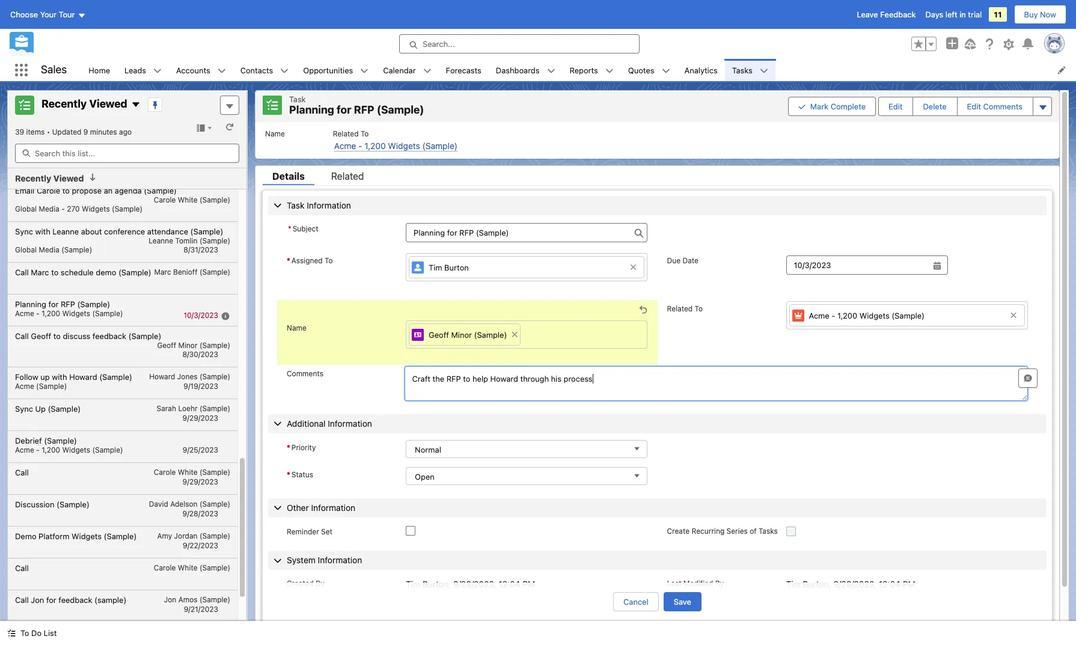 Task type: describe. For each thing, give the bounding box(es) containing it.
mark
[[811, 101, 829, 111]]

assigned
[[292, 256, 323, 265]]

0 vertical spatial group
[[912, 37, 937, 51]]

platform
[[39, 531, 69, 541]]

tim burton
[[429, 263, 469, 272]]

(sample)
[[94, 595, 126, 605]]

accounts list item
[[169, 59, 233, 81]]

minutes
[[90, 127, 117, 137]]

2 carole white (sample) from the top
[[154, 563, 230, 572]]

2 by from the left
[[715, 579, 724, 588]]

text default image for dashboards
[[547, 67, 555, 75]]

opportunities list item
[[296, 59, 376, 81]]

1 horizontal spatial tim
[[429, 263, 442, 272]]

1 by from the left
[[316, 579, 325, 588]]

carole right email
[[37, 186, 60, 195]]

acme inside "related to acme - 1,200 widgets (sample)"
[[334, 140, 356, 151]]

planning inside task planning for rfp (sample)
[[289, 103, 334, 116]]

text default image inside the accounts list item
[[218, 67, 226, 75]]

sync up (sample)
[[15, 404, 81, 413]]

recently viewed status
[[15, 127, 52, 137]]

david
[[149, 499, 168, 508]]

discussion
[[15, 499, 54, 509]]

created
[[287, 579, 314, 588]]

call marc to schedule demo (sample) marc benioff (sample)
[[15, 267, 230, 277]]

to inside button
[[20, 628, 29, 638]]

assigned to
[[292, 256, 333, 265]]

1 carole white (sample) from the top
[[154, 468, 230, 477]]

2 horizontal spatial geoff
[[429, 330, 449, 340]]

acme - 1,200 widgets (sample) for for
[[15, 309, 123, 318]]

jordan
[[174, 531, 198, 540]]

Comments text field
[[404, 366, 1028, 401]]

quotes
[[628, 65, 655, 75]]

choose
[[10, 10, 38, 19]]

2 howard from the left
[[149, 372, 175, 381]]

edit button
[[879, 97, 913, 115]]

accounts
[[176, 65, 210, 75]]

* for assigned to
[[287, 256, 290, 265]]

discuss
[[63, 331, 90, 341]]

11
[[994, 10, 1002, 19]]

forecasts
[[446, 65, 482, 75]]

benioff
[[173, 267, 198, 276]]

save
[[674, 597, 692, 607]]

contacts list item
[[233, 59, 296, 81]]

quotes list item
[[621, 59, 677, 81]]

left
[[946, 10, 958, 19]]

1 horizontal spatial acme - 1,200 widgets (sample) link
[[789, 304, 1025, 327]]

schedule
[[61, 267, 94, 277]]

tim for last modified by
[[786, 579, 801, 590]]

•
[[47, 127, 50, 137]]

white inside email carole to propose an agenda (sample) carole white (sample)
[[178, 195, 198, 204]]

additional
[[287, 418, 326, 429]]

feedback
[[881, 10, 916, 19]]

2 white from the top
[[178, 468, 198, 477]]

comments inside "button"
[[984, 101, 1023, 111]]

9/22/2023
[[183, 541, 218, 550]]

media for carole
[[39, 204, 59, 213]]

modified
[[684, 579, 713, 588]]

related for related to acme - 1,200 widgets (sample)
[[333, 129, 359, 138]]

status
[[292, 470, 313, 479]]

details
[[272, 170, 305, 181]]

discussion (sample)
[[15, 499, 90, 509]]

conference
[[104, 226, 145, 236]]

debrief (sample)
[[15, 436, 77, 445]]

calendar link
[[376, 59, 423, 81]]

for for rfp
[[337, 103, 352, 116]]

search... button
[[399, 34, 640, 54]]

9
[[83, 127, 88, 137]]

normal
[[415, 445, 441, 455]]

with inside sync with leanne about conference attendance (sample) leanne tomlin (sample)
[[35, 226, 50, 236]]

edit comments
[[967, 101, 1023, 111]]

39 items • updated 9 minutes ago
[[15, 127, 132, 137]]

other information
[[287, 503, 355, 513]]

1 jon from the left
[[31, 595, 44, 605]]

loehr
[[178, 404, 198, 413]]

task information
[[287, 200, 351, 210]]

demo platform widgets (sample)
[[15, 531, 137, 541]]

opportunities link
[[296, 59, 360, 81]]

1 horizontal spatial leanne
[[149, 236, 173, 245]]

buy now
[[1024, 10, 1057, 19]]

acme - 1,200 widgets (sample) link inside list
[[334, 140, 458, 151]]

pm for created by
[[523, 579, 535, 590]]

* for status
[[287, 470, 290, 479]]

to do list
[[20, 628, 57, 638]]

rfp inside recently viewed|tasks|list view element
[[61, 299, 75, 309]]

up
[[40, 372, 50, 382]]

* for priority
[[287, 443, 290, 452]]

set
[[321, 527, 333, 536]]

1 howard from the left
[[69, 372, 97, 382]]

mark complete button
[[788, 97, 876, 116]]

related for related
[[331, 170, 364, 181]]

related to acme - 1,200 widgets (sample)
[[333, 129, 458, 151]]

quotes link
[[621, 59, 662, 81]]

39
[[15, 127, 24, 137]]

updated
[[52, 127, 81, 137]]

acme (sample)
[[15, 382, 67, 391]]

sync with leanne about conference attendance (sample) leanne tomlin (sample)
[[15, 226, 230, 245]]

normal button
[[406, 440, 648, 458]]

create recurring series of tasks
[[667, 527, 778, 536]]

text default image for tasks
[[760, 67, 768, 75]]

1 horizontal spatial name
[[287, 323, 307, 332]]

media for with
[[39, 245, 59, 254]]

analytics link
[[677, 59, 725, 81]]

tim for created by
[[406, 579, 420, 590]]

call for marc
[[15, 267, 29, 277]]

howard jones (sample)
[[149, 372, 230, 381]]

3 white from the top
[[178, 563, 198, 572]]

edit for edit comments
[[967, 101, 981, 111]]

global for email
[[15, 204, 37, 213]]

debrief
[[15, 436, 42, 445]]

1 marc from the left
[[31, 267, 49, 277]]

up
[[35, 404, 46, 413]]

task planning for rfp (sample)
[[289, 94, 424, 116]]

9/28/2023, for created by
[[453, 579, 496, 590]]

opportunities
[[303, 65, 353, 75]]

propose
[[72, 186, 102, 195]]

reminder
[[287, 527, 319, 536]]

contacts
[[240, 65, 273, 75]]

edit for edit
[[889, 101, 903, 111]]

reminder set
[[287, 527, 333, 536]]

tasks list item
[[725, 59, 776, 81]]

carole up david
[[154, 468, 176, 477]]

additional information
[[287, 418, 372, 429]]

planning for rfp (sample)
[[15, 299, 110, 309]]

accounts link
[[169, 59, 218, 81]]

follow
[[15, 372, 38, 382]]

global media - 270 widgets (sample)
[[15, 204, 143, 213]]

1 vertical spatial tasks
[[759, 527, 778, 536]]

, for last modified by
[[829, 579, 832, 590]]

leave feedback link
[[857, 10, 916, 19]]

text default image for leads
[[153, 67, 162, 75]]

* left subject
[[288, 224, 291, 233]]

0 horizontal spatial leanne
[[53, 226, 79, 236]]

adelson
[[170, 499, 198, 508]]

related for related to
[[667, 304, 693, 313]]

system
[[287, 555, 316, 566]]

1 vertical spatial recently
[[15, 173, 51, 183]]

created by
[[287, 579, 325, 588]]

tomlin
[[175, 236, 198, 245]]

1 vertical spatial for
[[48, 299, 59, 309]]



Task type: locate. For each thing, give the bounding box(es) containing it.
by right modified
[[715, 579, 724, 588]]

0 horizontal spatial jon
[[31, 595, 44, 605]]

marc left benioff
[[154, 267, 171, 276]]

rfp up the discuss
[[61, 299, 75, 309]]

text default image
[[218, 67, 226, 75], [280, 67, 289, 75], [89, 173, 97, 182], [7, 629, 16, 638]]

0 horizontal spatial edit
[[889, 101, 903, 111]]

text default image inside to do list button
[[7, 629, 16, 638]]

call for geoff
[[15, 331, 29, 341]]

leanne
[[53, 226, 79, 236], [149, 236, 173, 245]]

system information
[[287, 555, 362, 566]]

2 9/29/2023 from the top
[[183, 477, 218, 486]]

last modified by
[[667, 579, 724, 588]]

0 vertical spatial task
[[289, 94, 306, 104]]

0 vertical spatial rfp
[[354, 103, 374, 116]]

2 jon from the left
[[164, 595, 176, 604]]

related inside "related to acme - 1,200 widgets (sample)"
[[333, 129, 359, 138]]

- inside "related to acme - 1,200 widgets (sample)"
[[358, 140, 362, 151]]

text default image for calendar
[[423, 67, 432, 75]]

media left 270
[[39, 204, 59, 213]]

1 vertical spatial related
[[331, 170, 364, 181]]

to inside "related to acme - 1,200 widgets (sample)"
[[361, 129, 369, 138]]

list containing home
[[81, 59, 1076, 81]]

forecasts link
[[439, 59, 489, 81]]

by right created
[[316, 579, 325, 588]]

sync for sync up (sample)
[[15, 404, 33, 413]]

to left do on the bottom left of the page
[[20, 628, 29, 638]]

1 horizontal spatial 12:04
[[879, 579, 901, 590]]

1 horizontal spatial rfp
[[354, 103, 374, 116]]

to right assigned at the left of the page
[[325, 256, 333, 265]]

text default image inside recently viewed|tasks|list view element
[[89, 173, 97, 182]]

1 horizontal spatial minor
[[451, 330, 472, 340]]

tasks right of
[[759, 527, 778, 536]]

2 vertical spatial to
[[53, 331, 61, 341]]

1 vertical spatial planning
[[15, 299, 46, 309]]

recently viewed up 9
[[41, 98, 127, 110]]

1 media from the top
[[39, 204, 59, 213]]

calendar
[[383, 65, 416, 75]]

call for jon
[[15, 595, 29, 605]]

* left assigned at the left of the page
[[287, 256, 290, 265]]

leanne left tomlin at the top of page
[[149, 236, 173, 245]]

1 horizontal spatial jon
[[164, 595, 176, 604]]

follow up with howard (sample)
[[15, 372, 132, 382]]

0 horizontal spatial name
[[265, 129, 285, 138]]

(sample) inside "related to acme - 1,200 widgets (sample)"
[[423, 140, 458, 151]]

* subject
[[288, 224, 319, 233]]

0 horizontal spatial ,
[[449, 579, 451, 590]]

information for other information
[[311, 503, 355, 513]]

edit inside "button"
[[967, 101, 981, 111]]

task up * subject
[[287, 200, 305, 210]]

to left the discuss
[[53, 331, 61, 341]]

10/3/2023
[[184, 311, 218, 320]]

1 horizontal spatial tasks
[[759, 527, 778, 536]]

for inside task planning for rfp (sample)
[[337, 103, 352, 116]]

related to
[[667, 304, 703, 313]]

1 vertical spatial sync
[[15, 404, 33, 413]]

1 horizontal spatial by
[[715, 579, 724, 588]]

2 , from the left
[[829, 579, 832, 590]]

9/29/2023 up david adelson (sample)
[[183, 477, 218, 486]]

marc down global media (sample)
[[31, 267, 49, 277]]

9/29/2023
[[183, 413, 218, 422], [183, 477, 218, 486]]

text default image
[[153, 67, 162, 75], [360, 67, 369, 75], [423, 67, 432, 75], [547, 67, 555, 75], [605, 67, 614, 75], [662, 67, 670, 75], [760, 67, 768, 75], [131, 100, 141, 110]]

viewed up minutes
[[89, 98, 127, 110]]

feedback right the discuss
[[93, 331, 126, 341]]

list
[[81, 59, 1076, 81]]

2 sync from the top
[[15, 404, 33, 413]]

5 call from the top
[[15, 595, 29, 605]]

sync inside sync with leanne about conference attendance (sample) leanne tomlin (sample)
[[15, 226, 33, 236]]

minor
[[451, 330, 472, 340], [178, 341, 198, 350]]

0 vertical spatial carole white (sample)
[[154, 468, 230, 477]]

0 vertical spatial name
[[265, 129, 285, 138]]

leave
[[857, 10, 878, 19]]

system information button
[[268, 551, 1047, 570]]

cancel button
[[613, 592, 659, 612]]

0 horizontal spatial viewed
[[53, 173, 84, 183]]

acme - 1,200 widgets (sample) for (sample)
[[15, 445, 123, 454]]

call jon for feedback (sample)
[[15, 595, 126, 605]]

dashboards list item
[[489, 59, 563, 81]]

analytics
[[685, 65, 718, 75]]

0 horizontal spatial by
[[316, 579, 325, 588]]

delete
[[923, 101, 947, 111]]

task
[[289, 94, 306, 104], [287, 200, 305, 210]]

4 call from the top
[[15, 563, 29, 573]]

0 horizontal spatial tim
[[406, 579, 420, 590]]

leave feedback
[[857, 10, 916, 19]]

text default image inside 'reports' list item
[[605, 67, 614, 75]]

1 vertical spatial recently viewed
[[15, 173, 84, 183]]

to inside call geoff to discuss feedback (sample) geoff minor (sample) 8/30/2023
[[53, 331, 61, 341]]

days left in trial
[[926, 10, 982, 19]]

group containing mark complete
[[788, 96, 1052, 117]]

home
[[89, 65, 110, 75]]

to down date
[[695, 304, 703, 313]]

with up global media (sample)
[[35, 226, 50, 236]]

burton for last modified by
[[803, 579, 829, 590]]

9/28/2023
[[183, 509, 218, 518]]

planning down global media (sample)
[[15, 299, 46, 309]]

1 horizontal spatial marc
[[154, 267, 171, 276]]

do
[[31, 628, 42, 638]]

global media (sample)
[[15, 245, 92, 254]]

carole down amy
[[154, 563, 176, 572]]

to for assigned to
[[325, 256, 333, 265]]

text default image for quotes
[[662, 67, 670, 75]]

marc
[[31, 267, 49, 277], [154, 267, 171, 276]]

0 vertical spatial tasks
[[732, 65, 753, 75]]

information for task information
[[307, 200, 351, 210]]

text default image inside "contacts" list item
[[280, 67, 289, 75]]

task inside dropdown button
[[287, 200, 305, 210]]

1 horizontal spatial tim burton , 9/28/2023, 12:04 pm
[[786, 579, 916, 590]]

(sample)
[[377, 103, 424, 116], [423, 140, 458, 151], [144, 186, 177, 195], [200, 195, 230, 204], [112, 204, 143, 213], [190, 226, 223, 236], [200, 236, 230, 245], [61, 245, 92, 254], [118, 267, 151, 277], [200, 267, 230, 276], [77, 299, 110, 309], [92, 309, 123, 318], [892, 311, 925, 321], [474, 330, 507, 340], [128, 331, 161, 341], [200, 341, 230, 350], [99, 372, 132, 382], [200, 372, 230, 381], [36, 382, 67, 391], [48, 404, 81, 413], [200, 404, 230, 413], [44, 436, 77, 445], [92, 445, 123, 454], [200, 468, 230, 477], [57, 499, 90, 509], [200, 499, 230, 508], [104, 531, 137, 541], [200, 531, 230, 540], [200, 563, 230, 572], [200, 595, 230, 604]]

None checkbox
[[786, 527, 796, 536]]

0 vertical spatial acme - 1,200 widgets (sample) link
[[334, 140, 458, 151]]

recently
[[41, 98, 87, 110], [15, 173, 51, 183]]

1 vertical spatial minor
[[178, 341, 198, 350]]

open
[[415, 472, 435, 482]]

0 vertical spatial to
[[62, 186, 70, 195]]

1 white from the top
[[178, 195, 198, 204]]

* left priority
[[287, 443, 290, 452]]

1 global from the top
[[15, 204, 37, 213]]

1 horizontal spatial edit
[[967, 101, 981, 111]]

acme - 1,200 widgets (sample) list
[[256, 122, 1060, 158]]

to
[[361, 129, 369, 138], [325, 256, 333, 265], [695, 304, 703, 313], [20, 628, 29, 638]]

edit right delete
[[967, 101, 981, 111]]

text default image inside the leads list item
[[153, 67, 162, 75]]

0 vertical spatial 9/29/2023
[[183, 413, 218, 422]]

email carole to propose an agenda (sample) carole white (sample)
[[15, 186, 230, 204]]

viewed
[[89, 98, 127, 110], [53, 173, 84, 183]]

related up task information on the top left of page
[[331, 170, 364, 181]]

email
[[15, 186, 34, 195]]

2 edit from the left
[[967, 101, 981, 111]]

1 sync from the top
[[15, 226, 33, 236]]

text default image left do on the bottom left of the page
[[7, 629, 16, 638]]

details link
[[263, 170, 314, 185]]

1 9/29/2023 from the top
[[183, 413, 218, 422]]

,
[[449, 579, 451, 590], [829, 579, 832, 590]]

1 horizontal spatial comments
[[984, 101, 1023, 111]]

geoff minor (sample) link
[[409, 323, 521, 346]]

to
[[62, 186, 70, 195], [51, 267, 59, 277], [53, 331, 61, 341]]

sync for sync with leanne about conference attendance (sample) leanne tomlin (sample)
[[15, 226, 33, 236]]

0 horizontal spatial with
[[35, 226, 50, 236]]

1 12:04 from the left
[[499, 579, 520, 590]]

0 horizontal spatial minor
[[178, 341, 198, 350]]

to left schedule
[[51, 267, 59, 277]]

text default image for opportunities
[[360, 67, 369, 75]]

call down global media (sample)
[[15, 267, 29, 277]]

jon
[[31, 595, 44, 605], [164, 595, 176, 604]]

jon up do on the bottom left of the page
[[31, 595, 44, 605]]

information down set
[[318, 555, 362, 566]]

due
[[667, 256, 681, 265]]

tim burton , 9/28/2023, 12:04 pm
[[406, 579, 535, 590], [786, 579, 916, 590]]

to for related to acme - 1,200 widgets (sample)
[[361, 129, 369, 138]]

name inside acme - 1,200 widgets (sample) list
[[265, 129, 285, 138]]

1 vertical spatial task
[[287, 200, 305, 210]]

minor inside call geoff to discuss feedback (sample) geoff minor (sample) 8/30/2023
[[178, 341, 198, 350]]

sync left the up
[[15, 404, 33, 413]]

3 call from the top
[[15, 468, 29, 477]]

text default image inside recently viewed|tasks|list view element
[[131, 100, 141, 110]]

for down opportunities list item
[[337, 103, 352, 116]]

1 , from the left
[[449, 579, 451, 590]]

in
[[960, 10, 966, 19]]

related link
[[322, 170, 374, 185]]

1 vertical spatial comments
[[287, 369, 324, 378]]

0 vertical spatial media
[[39, 204, 59, 213]]

widgets inside "related to acme - 1,200 widgets (sample)"
[[388, 140, 420, 151]]

1 horizontal spatial ,
[[829, 579, 832, 590]]

1 horizontal spatial howard
[[149, 372, 175, 381]]

1 edit from the left
[[889, 101, 903, 111]]

1 horizontal spatial geoff
[[157, 341, 176, 350]]

sync up global media (sample)
[[15, 226, 33, 236]]

howard left jones
[[149, 372, 175, 381]]

recently viewed|tasks|list view element
[[7, 90, 247, 622]]

12:04 for created by
[[499, 579, 520, 590]]

complete
[[831, 101, 866, 111]]

text default image for reports
[[605, 67, 614, 75]]

0 vertical spatial recently
[[41, 98, 87, 110]]

sarah loehr (sample)
[[157, 404, 230, 413]]

text default image right accounts
[[218, 67, 226, 75]]

9/21/2023
[[184, 605, 218, 614]]

2 vertical spatial related
[[667, 304, 693, 313]]

1 vertical spatial feedback
[[59, 595, 92, 605]]

choose your tour
[[10, 10, 75, 19]]

edit comments button
[[958, 97, 1033, 115]]

to for geoff
[[53, 331, 61, 341]]

white down 9/25/2023
[[178, 468, 198, 477]]

widgets
[[388, 140, 420, 151], [82, 204, 110, 213], [62, 309, 90, 318], [860, 311, 890, 321], [62, 445, 90, 454], [72, 531, 102, 541]]

9/28/2023, for last modified by
[[834, 579, 877, 590]]

to inside email carole to propose an agenda (sample) carole white (sample)
[[62, 186, 70, 195]]

1 vertical spatial with
[[52, 372, 67, 382]]

12:04 for last modified by
[[879, 579, 901, 590]]

, for created by
[[449, 579, 451, 590]]

subject
[[293, 224, 319, 233]]

rfp inside task planning for rfp (sample)
[[354, 103, 374, 116]]

1 vertical spatial rfp
[[61, 299, 75, 309]]

0 vertical spatial with
[[35, 226, 50, 236]]

planning down opportunities
[[289, 103, 334, 116]]

white down 9/22/2023
[[178, 563, 198, 572]]

for for feedback
[[46, 595, 56, 605]]

agenda
[[115, 186, 142, 195]]

for up "list"
[[46, 595, 56, 605]]

recently up email
[[15, 173, 51, 183]]

call down debrief
[[15, 468, 29, 477]]

0 vertical spatial sync
[[15, 226, 33, 236]]

1 vertical spatial to
[[51, 267, 59, 277]]

related down due date
[[667, 304, 693, 313]]

text default image inside dashboards list item
[[547, 67, 555, 75]]

1 vertical spatial name
[[287, 323, 307, 332]]

0 vertical spatial comments
[[984, 101, 1023, 111]]

recently up updated
[[41, 98, 87, 110]]

2 vertical spatial for
[[46, 595, 56, 605]]

information for additional information
[[328, 418, 372, 429]]

0 horizontal spatial marc
[[31, 267, 49, 277]]

task down opportunities link at top left
[[289, 94, 306, 104]]

information up subject
[[307, 200, 351, 210]]

of
[[750, 527, 757, 536]]

0 horizontal spatial 9/28/2023,
[[453, 579, 496, 590]]

1 horizontal spatial with
[[52, 372, 67, 382]]

2 call from the top
[[15, 331, 29, 341]]

edit
[[889, 101, 903, 111], [967, 101, 981, 111]]

planning
[[289, 103, 334, 116], [15, 299, 46, 309]]

with right up
[[52, 372, 67, 382]]

tim burton , 9/28/2023, 12:04 pm for created by
[[406, 579, 535, 590]]

due date
[[667, 256, 699, 265]]

2 12:04 from the left
[[879, 579, 901, 590]]

for down global media (sample)
[[48, 299, 59, 309]]

tasks right analytics link
[[732, 65, 753, 75]]

your
[[40, 10, 57, 19]]

0 horizontal spatial acme - 1,200 widgets (sample) link
[[334, 140, 458, 151]]

text default image right contacts
[[280, 67, 289, 75]]

calendar list item
[[376, 59, 439, 81]]

reports list item
[[563, 59, 621, 81]]

0 vertical spatial viewed
[[89, 98, 127, 110]]

2 global from the top
[[15, 245, 37, 254]]

recurring
[[692, 527, 725, 536]]

to for carole
[[62, 186, 70, 195]]

9/28/2023,
[[453, 579, 496, 590], [834, 579, 877, 590]]

search...
[[423, 39, 455, 49]]

information right additional
[[328, 418, 372, 429]]

1 vertical spatial acme - 1,200 widgets (sample) link
[[789, 304, 1025, 327]]

0 horizontal spatial pm
[[523, 579, 535, 590]]

howard right up
[[69, 372, 97, 382]]

0 horizontal spatial tasks
[[732, 65, 753, 75]]

(sample) inside task planning for rfp (sample)
[[377, 103, 424, 116]]

leanne up global media (sample)
[[53, 226, 79, 236]]

(sample) inside call marc to schedule demo (sample) marc benioff (sample)
[[200, 267, 230, 276]]

to do list button
[[0, 621, 64, 645]]

2 pm from the left
[[903, 579, 916, 590]]

task inside task planning for rfp (sample)
[[289, 94, 306, 104]]

0 horizontal spatial howard
[[69, 372, 97, 382]]

call down demo
[[15, 563, 29, 573]]

2 horizontal spatial tim
[[786, 579, 801, 590]]

call up to do list button
[[15, 595, 29, 605]]

days
[[926, 10, 944, 19]]

feedback left (sample)
[[59, 595, 92, 605]]

0 vertical spatial recently viewed
[[41, 98, 127, 110]]

0 vertical spatial planning
[[289, 103, 334, 116]]

planning inside recently viewed|tasks|list view element
[[15, 299, 46, 309]]

text default image inside calendar list item
[[423, 67, 432, 75]]

feedback inside call geoff to discuss feedback (sample) geoff minor (sample) 8/30/2023
[[93, 331, 126, 341]]

information for system information
[[318, 555, 362, 566]]

1 horizontal spatial 9/28/2023,
[[834, 579, 877, 590]]

additional information button
[[268, 414, 1047, 433]]

to down task planning for rfp (sample)
[[361, 129, 369, 138]]

now
[[1040, 10, 1057, 19]]

group
[[912, 37, 937, 51], [788, 96, 1052, 117]]

1 vertical spatial group
[[788, 96, 1052, 117]]

2 marc from the left
[[154, 267, 171, 276]]

12:04
[[499, 579, 520, 590], [879, 579, 901, 590]]

1 vertical spatial carole white (sample)
[[154, 563, 230, 572]]

leads list item
[[117, 59, 169, 81]]

white
[[178, 195, 198, 204], [178, 468, 198, 477], [178, 563, 198, 572]]

amy
[[157, 531, 172, 540]]

feedback
[[93, 331, 126, 341], [59, 595, 92, 605]]

None search field
[[15, 144, 239, 163]]

0 horizontal spatial rfp
[[61, 299, 75, 309]]

demo
[[15, 531, 36, 541]]

1 call from the top
[[15, 267, 29, 277]]

call inside call geoff to discuss feedback (sample) geoff minor (sample) 8/30/2023
[[15, 331, 29, 341]]

text default image up propose
[[89, 173, 97, 182]]

information up set
[[311, 503, 355, 513]]

1 horizontal spatial viewed
[[89, 98, 127, 110]]

2 vertical spatial white
[[178, 563, 198, 572]]

0 vertical spatial related
[[333, 129, 359, 138]]

marc inside call marc to schedule demo (sample) marc benioff (sample)
[[154, 267, 171, 276]]

information
[[307, 200, 351, 210], [328, 418, 372, 429], [311, 503, 355, 513], [318, 555, 362, 566]]

0 horizontal spatial comments
[[287, 369, 324, 378]]

amy jordan (sample)
[[157, 531, 230, 540]]

dashboards link
[[489, 59, 547, 81]]

None text field
[[406, 223, 648, 242], [786, 255, 948, 275], [406, 223, 648, 242], [786, 255, 948, 275]]

1 vertical spatial white
[[178, 468, 198, 477]]

Search Recently Viewed list view. search field
[[15, 144, 239, 163]]

other information button
[[268, 498, 1047, 518]]

carole white (sample) down 9/25/2023
[[154, 468, 230, 477]]

global for sync
[[15, 245, 37, 254]]

9/29/2023 down sarah loehr (sample)
[[183, 413, 218, 422]]

with
[[35, 226, 50, 236], [52, 372, 67, 382]]

carole white (sample) down 9/22/2023
[[154, 563, 230, 572]]

0 vertical spatial minor
[[451, 330, 472, 340]]

0 vertical spatial global
[[15, 204, 37, 213]]

1 pm from the left
[[523, 579, 535, 590]]

1,200
[[365, 140, 386, 151], [42, 309, 60, 318], [838, 311, 858, 321], [42, 445, 60, 454]]

2 9/28/2023, from the left
[[834, 579, 877, 590]]

other
[[287, 503, 309, 513]]

to up 270
[[62, 186, 70, 195]]

9/19/2023
[[184, 382, 218, 391]]

1 vertical spatial media
[[39, 245, 59, 254]]

task for planning
[[289, 94, 306, 104]]

1 vertical spatial viewed
[[53, 173, 84, 183]]

0 vertical spatial feedback
[[93, 331, 126, 341]]

recently viewed up email
[[15, 173, 84, 183]]

0 vertical spatial white
[[178, 195, 198, 204]]

0 horizontal spatial tim burton , 9/28/2023, 12:04 pm
[[406, 579, 535, 590]]

0 horizontal spatial geoff
[[31, 331, 51, 341]]

delete button
[[914, 97, 957, 115]]

2 media from the top
[[39, 245, 59, 254]]

text default image inside tasks list item
[[760, 67, 768, 75]]

1 horizontal spatial pm
[[903, 579, 916, 590]]

task for information
[[287, 200, 305, 210]]

edit inside button
[[889, 101, 903, 111]]

9/29/2023 for call
[[183, 477, 218, 486]]

save button
[[664, 592, 702, 612]]

1 9/28/2023, from the left
[[453, 579, 496, 590]]

to for marc
[[51, 267, 59, 277]]

viewed up propose
[[53, 173, 84, 183]]

pm for last modified by
[[903, 579, 916, 590]]

text default image inside opportunities list item
[[360, 67, 369, 75]]

white up the attendance
[[178, 195, 198, 204]]

rfp up "related to acme - 1,200 widgets (sample)" on the top of the page
[[354, 103, 374, 116]]

1 vertical spatial 9/29/2023
[[183, 477, 218, 486]]

tasks inside "tasks" link
[[732, 65, 753, 75]]

2 tim burton , 9/28/2023, 12:04 pm from the left
[[786, 579, 916, 590]]

media down global media - 270 widgets (sample) on the left of the page
[[39, 245, 59, 254]]

carole up the attendance
[[154, 195, 176, 204]]

about
[[81, 226, 102, 236]]

demo
[[96, 267, 116, 277]]

1 tim burton , 9/28/2023, 12:04 pm from the left
[[406, 579, 535, 590]]

0 horizontal spatial 12:04
[[499, 579, 520, 590]]

0 vertical spatial for
[[337, 103, 352, 116]]

edit left delete
[[889, 101, 903, 111]]

* left status
[[287, 470, 290, 479]]

to for related to
[[695, 304, 703, 313]]

9/29/2023 for sync up (sample)
[[183, 413, 218, 422]]

burton for created by
[[423, 579, 449, 590]]

0 horizontal spatial planning
[[15, 299, 46, 309]]

dashboards
[[496, 65, 540, 75]]

related down task planning for rfp (sample)
[[333, 129, 359, 138]]

1 horizontal spatial planning
[[289, 103, 334, 116]]

call up follow
[[15, 331, 29, 341]]

tim burton , 9/28/2023, 12:04 pm for last modified by
[[786, 579, 916, 590]]

text default image inside quotes list item
[[662, 67, 670, 75]]

1 vertical spatial global
[[15, 245, 37, 254]]

1,200 inside "related to acme - 1,200 widgets (sample)"
[[365, 140, 386, 151]]

jon left amos
[[164, 595, 176, 604]]



Task type: vqa. For each thing, say whether or not it's contained in the screenshot.
The Information related to Other Information
yes



